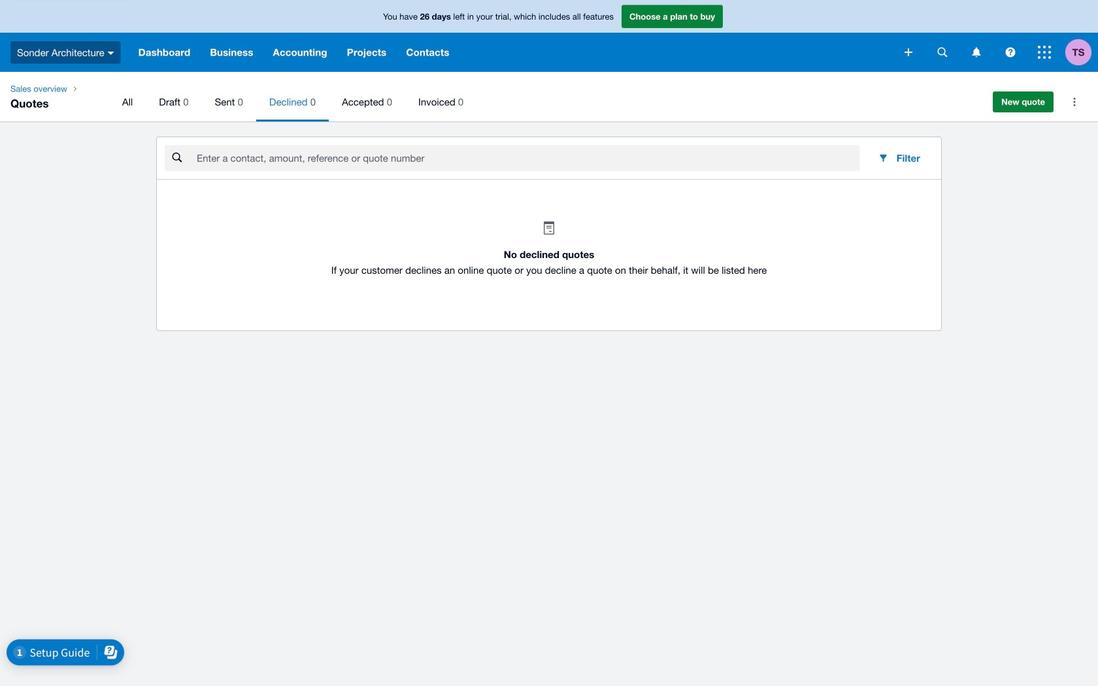 Task type: describe. For each thing, give the bounding box(es) containing it.
menu inside the quotes element
[[109, 82, 975, 122]]



Task type: vqa. For each thing, say whether or not it's contained in the screenshot.
menu in the Quotes element
yes



Task type: locate. For each thing, give the bounding box(es) containing it.
svg image
[[108, 52, 114, 55]]

svg image
[[1039, 46, 1052, 59], [938, 47, 948, 57], [973, 47, 981, 57], [1006, 47, 1016, 57], [905, 48, 913, 56]]

Enter a contact, amount, reference or quote number field
[[196, 146, 861, 171]]

menu
[[109, 82, 975, 122]]

banner
[[0, 0, 1099, 72]]

shortcuts image
[[1062, 89, 1088, 115]]

quotes element
[[0, 72, 1099, 122]]



